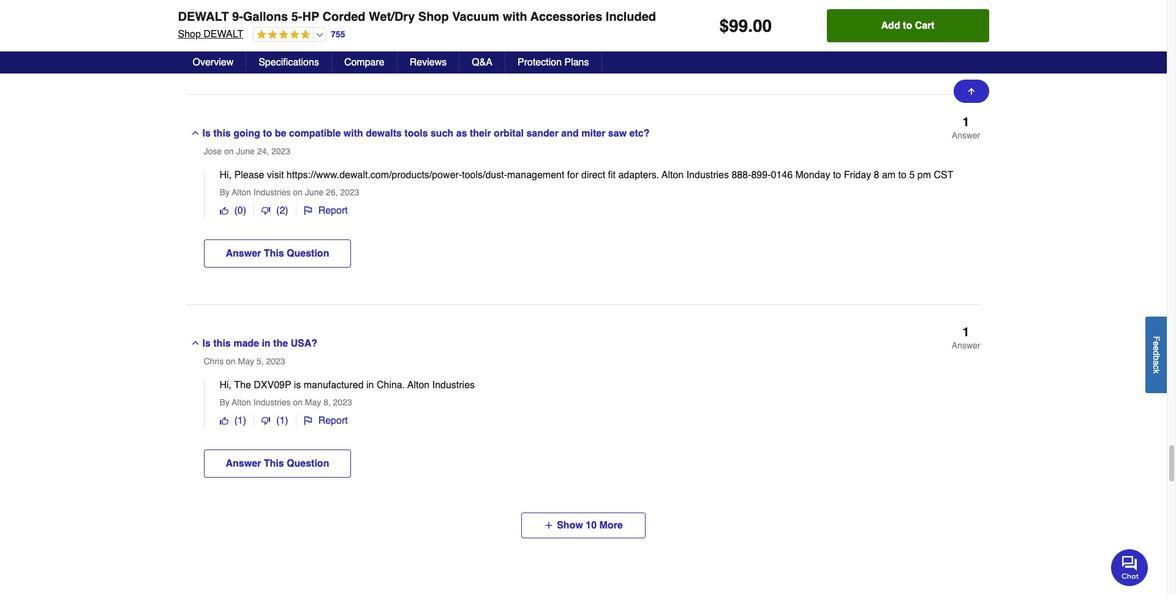 Task type: describe. For each thing, give the bounding box(es) containing it.
f e e d b a c k button
[[1145, 316, 1167, 393]]

https://www.dewalt.com/products/power-
[[287, 170, 462, 181]]

chevron up image for is this made in the usa?
[[190, 338, 200, 348]]

well.
[[322, 31, 343, 42]]

chevron up image for is this going to be compatible with dewalts tools such as their orbital sander and miter saw etc?
[[190, 128, 200, 138]]

chris
[[204, 357, 224, 366]]

question71023 on july 10, 2023
[[204, 49, 327, 59]]

compatible
[[289, 128, 341, 139]]

add to cart
[[881, 20, 934, 31]]

by for hi,  the dxv09p is manufactured in china.  alton industries
[[220, 398, 230, 407]]

protection plans button
[[505, 51, 602, 74]]

arrow up image
[[966, 86, 976, 96]]

0 vertical spatial with
[[503, 10, 527, 24]]

hello,
[[202, 31, 229, 42]]

10
[[586, 520, 597, 531]]

( down by alton industries on may 8, 2023 in the bottom of the page
[[276, 415, 280, 426]]

be
[[275, 128, 286, 139]]

f e e d b a c k
[[1152, 336, 1161, 373]]

pm
[[917, 170, 931, 181]]

( 0 )
[[234, 205, 246, 216]]

( right thumb up icon
[[234, 205, 238, 216]]

answer this question for ( 1 )
[[226, 458, 329, 469]]

our
[[412, 31, 428, 42]]

reviews
[[410, 57, 447, 68]]

china.
[[377, 380, 405, 391]]

their
[[470, 128, 491, 139]]

24,
[[257, 147, 269, 156]]

friday
[[844, 170, 871, 181]]

for
[[567, 170, 579, 181]]

direct
[[581, 170, 605, 181]]

corded
[[322, 10, 365, 24]]

such
[[431, 128, 453, 139]]

2023 right 8,
[[333, 398, 352, 407]]

this for made
[[213, 338, 231, 349]]

with inside button
[[343, 128, 363, 139]]

chat invite button image
[[1111, 549, 1148, 586]]

sander
[[526, 128, 559, 139]]

hi,  please visit https://www.dewalt.com/products/power-tools/dust-management for direct fit adapters.  alton industries 888-899-0146 monday to friday 8 am to 5 pm cst
[[220, 170, 953, 181]]

( 1 ) for ( 1 )'s thumb down image
[[276, 415, 288, 426]]

adapters.
[[618, 170, 659, 181]]

management
[[507, 170, 564, 181]]

b
[[1152, 355, 1161, 360]]

1 answer for hi,  the dxv09p is manufactured in china.  alton industries
[[952, 325, 980, 351]]

$
[[719, 16, 729, 36]]

) right thumb up image on the bottom left of the page
[[243, 415, 246, 426]]

2023 for usa?
[[266, 357, 285, 366]]

1 i from the left
[[232, 31, 235, 42]]

1 answer element for hi,  please visit https://www.dewalt.com/products/power-tools/dust-management for direct fit adapters.  alton industries 888-899-0146 monday to friday 8 am to 5 pm cst
[[952, 115, 980, 141]]

1 horizontal spatial a
[[1152, 360, 1161, 365]]

overview button
[[180, 51, 246, 74]]

to inside question71023's question on july 10, 2023 element
[[591, 31, 600, 42]]

visit
[[267, 170, 284, 181]]

protection
[[518, 57, 562, 68]]

q&a button
[[459, 51, 505, 74]]

jose on june 24, 2023
[[204, 147, 290, 156]]

are
[[304, 31, 319, 42]]

2023 for compatible
[[271, 147, 290, 156]]

.
[[748, 16, 753, 36]]

shop dewalt
[[178, 29, 243, 40]]

question for ( 1 )
[[287, 458, 329, 469]]

thumb up image
[[220, 417, 228, 425]]

on for made
[[226, 357, 236, 366]]

is this going to be compatible with dewalts tools such as their orbital sander and miter saw etc?
[[202, 128, 650, 139]]

wet/dry
[[369, 10, 415, 24]]

on for hope
[[264, 49, 274, 59]]

0 vertical spatial dewalt
[[178, 10, 229, 24]]

orbital
[[494, 128, 524, 139]]

is for is this going to be compatible with dewalts tools such as their orbital sander and miter saw etc?
[[202, 128, 211, 139]]

1 vertical spatial may
[[305, 398, 321, 407]]

5,
[[257, 357, 264, 366]]

reviews button
[[397, 51, 459, 74]]

k
[[1152, 369, 1161, 373]]

alton up 0
[[232, 188, 251, 197]]

0146
[[771, 170, 793, 181]]

on for going
[[224, 147, 234, 156]]

( 2 )
[[276, 205, 288, 216]]

is this made in the usa? button
[[187, 327, 822, 352]]

compare
[[344, 57, 384, 68]]

on inside "element"
[[293, 188, 303, 197]]

1 inside jose's question on june 24, 2023 element
[[963, 115, 969, 129]]

chevron down image
[[190, 31, 200, 41]]

in inside button
[[262, 338, 271, 349]]

report for ( 1 )
[[318, 415, 348, 426]]

and inside hello, i hope that you are well. unfortunately our cord broke and i was curious how to get a replacement. button
[[484, 31, 501, 42]]

show
[[557, 520, 583, 531]]

included
[[606, 10, 656, 24]]

( right thumb up image on the bottom left of the page
[[234, 415, 238, 426]]

broke
[[455, 31, 481, 42]]

the
[[234, 380, 251, 391]]

overview
[[193, 57, 233, 68]]

etc?
[[629, 128, 650, 139]]

is for is this made in the usa?
[[202, 338, 211, 349]]

to right add
[[903, 20, 912, 31]]

8,
[[324, 398, 331, 407]]

report button for ( 2 )
[[296, 205, 355, 217]]

thumb up image
[[220, 207, 228, 215]]

alton right china.
[[407, 380, 430, 391]]

5-
[[291, 10, 302, 24]]

dewalt 9-gallons 5-hp corded wet/dry shop vacuum with accessories included
[[178, 10, 656, 24]]

flag image for ( 2 )
[[304, 207, 312, 215]]

hi,  the dxv09p is manufactured in china.  alton industries
[[220, 380, 475, 391]]

alton industries's answer on may 8, 2023 element
[[204, 380, 980, 428]]

0
[[238, 205, 243, 216]]

how
[[569, 31, 589, 42]]

usa?
[[291, 338, 317, 349]]

( down by alton industries on june 26, 2023
[[276, 205, 280, 216]]

99
[[729, 16, 748, 36]]

) down by alton industries on may 8, 2023 in the bottom of the page
[[285, 415, 288, 426]]

report button for ( 1 )
[[296, 415, 355, 427]]

to left 5
[[898, 170, 906, 181]]

1 vertical spatial dewalt
[[204, 29, 243, 40]]

hello, i hope that you are well. unfortunately our cord broke and i was curious how to get a replacement. button
[[187, 19, 822, 44]]

) right thumb up icon
[[243, 205, 246, 216]]

cst
[[934, 170, 953, 181]]

going
[[233, 128, 260, 139]]

jose's question on june 24, 2023 element
[[187, 115, 980, 305]]



Task type: vqa. For each thing, say whether or not it's contained in the screenshot.
Holiday's Decorations
no



Task type: locate. For each thing, give the bounding box(es) containing it.
0 vertical spatial this
[[213, 128, 231, 139]]

by up thumb up image on the bottom left of the page
[[220, 398, 230, 407]]

0 vertical spatial report button
[[296, 205, 355, 217]]

flag image for ( 1 )
[[304, 417, 312, 425]]

2 1 answer element from the top
[[952, 325, 980, 351]]

c
[[1152, 365, 1161, 369]]

this up chris
[[213, 338, 231, 349]]

in left china.
[[366, 380, 374, 391]]

am
[[882, 170, 896, 181]]

0 horizontal spatial i
[[232, 31, 235, 42]]

alton industries's answer on june 26, 2023 element
[[204, 170, 980, 218]]

as
[[456, 128, 467, 139]]

by alton industries on june 26, 2023
[[220, 188, 359, 197]]

hi, left the please
[[220, 170, 232, 181]]

0 horizontal spatial in
[[262, 338, 271, 349]]

hope
[[237, 31, 261, 42]]

chevron up image left made
[[190, 338, 200, 348]]

1 vertical spatial shop
[[178, 29, 201, 40]]

dewalt up question71023
[[204, 29, 243, 40]]

2 this from the top
[[264, 458, 284, 469]]

chevron up image inside is this made in the usa? button
[[190, 338, 200, 348]]

accessories
[[530, 10, 602, 24]]

9-
[[232, 10, 243, 24]]

2 this from the top
[[213, 338, 231, 349]]

add
[[881, 20, 900, 31]]

1 horizontal spatial and
[[561, 128, 579, 139]]

this inside jose's question on june 24, 2023 element
[[264, 248, 284, 259]]

0 vertical spatial flag image
[[304, 207, 312, 215]]

1 horizontal spatial june
[[305, 188, 324, 197]]

1 vertical spatial june
[[305, 188, 324, 197]]

chevron up image left the going
[[190, 128, 200, 138]]

june left 26, on the left of the page
[[305, 188, 324, 197]]

manufactured
[[304, 380, 364, 391]]

2 answer this question from the top
[[226, 458, 329, 469]]

1 report from the top
[[318, 205, 348, 216]]

this for ( 2 )
[[264, 248, 284, 259]]

1 is from the top
[[202, 128, 211, 139]]

2 by from the top
[[220, 398, 230, 407]]

2 report from the top
[[318, 415, 348, 426]]

fit
[[608, 170, 616, 181]]

1 horizontal spatial i
[[504, 31, 507, 42]]

2
[[280, 205, 285, 216]]

on down is
[[293, 398, 303, 407]]

alton
[[662, 170, 684, 181], [232, 188, 251, 197], [407, 380, 430, 391], [232, 398, 251, 407]]

is up chris
[[202, 338, 211, 349]]

1 this from the top
[[264, 248, 284, 259]]

2 flag image from the top
[[304, 417, 312, 425]]

a right get
[[621, 31, 626, 42]]

0 vertical spatial a
[[621, 31, 626, 42]]

report button inside the alton industries's answer on may 8, 2023 element
[[296, 415, 355, 427]]

e up the d on the bottom right of the page
[[1152, 341, 1161, 346]]

more
[[599, 520, 623, 531]]

hi, inside the alton industries's answer on may 8, 2023 element
[[220, 380, 232, 391]]

jose
[[204, 147, 222, 156]]

dewalts
[[366, 128, 402, 139]]

with
[[503, 10, 527, 24], [343, 128, 363, 139]]

answer this question button for ( 1 )
[[204, 450, 351, 478]]

1 answer this question from the top
[[226, 248, 329, 259]]

shop left hello, at the left of page
[[178, 29, 201, 40]]

hi, inside alton industries's answer on june 26, 2023 "element"
[[220, 170, 232, 181]]

888-
[[732, 170, 751, 181]]

thumb down image for ( 2 )
[[262, 207, 270, 215]]

2023 inside "element"
[[340, 188, 359, 197]]

flag image right the "( 2 )"
[[304, 207, 312, 215]]

1 answer this question button from the top
[[204, 240, 351, 268]]

this
[[264, 248, 284, 259], [264, 458, 284, 469]]

this for ( 1 )
[[264, 458, 284, 469]]

0 vertical spatial 1 answer
[[952, 115, 980, 140]]

thumb down image for ( 1 )
[[262, 417, 270, 425]]

1 1 answer from the top
[[952, 115, 980, 140]]

may left the 5,
[[238, 357, 254, 366]]

answer inside question71023's question on july 10, 2023 element
[[952, 33, 980, 43]]

by alton industries on may 8, 2023
[[220, 398, 352, 407]]

flag image inside alton industries's answer on june 26, 2023 "element"
[[304, 207, 312, 215]]

2023 for are
[[308, 49, 327, 59]]

by up thumb up icon
[[220, 188, 230, 197]]

0 vertical spatial question
[[287, 248, 329, 259]]

this
[[213, 128, 231, 139], [213, 338, 231, 349]]

show 10 more
[[557, 520, 623, 531]]

to left get
[[591, 31, 600, 42]]

report down 26, on the left of the page
[[318, 205, 348, 216]]

1 vertical spatial answer this question
[[226, 458, 329, 469]]

( 1 ) down by alton industries on may 8, 2023 in the bottom of the page
[[276, 415, 288, 426]]

1 ( 1 ) from the left
[[234, 415, 246, 426]]

2 report button from the top
[[296, 415, 355, 427]]

is inside jose's question on june 24, 2023 element
[[202, 128, 211, 139]]

1 answer inside chris's question on may 5, 2023 element
[[952, 325, 980, 351]]

this up jose
[[213, 128, 231, 139]]

4.6 stars image
[[254, 29, 311, 41]]

0 vertical spatial may
[[238, 357, 254, 366]]

hello, i hope that you are well. unfortunately our cord broke and i was curious how to get a replacement.
[[202, 31, 689, 42]]

2 thumb down image from the top
[[262, 417, 270, 425]]

1 horizontal spatial in
[[366, 380, 374, 391]]

0 vertical spatial and
[[484, 31, 501, 42]]

specifications button
[[246, 51, 332, 74]]

compare button
[[332, 51, 397, 74]]

cart
[[915, 20, 934, 31]]

tools/dust-
[[462, 170, 507, 181]]

1
[[963, 115, 969, 129], [963, 325, 969, 339], [238, 415, 243, 426], [280, 415, 285, 426]]

by
[[220, 188, 230, 197], [220, 398, 230, 407]]

made
[[233, 338, 259, 349]]

and right broke
[[484, 31, 501, 42]]

unfortunately
[[346, 31, 409, 42]]

curious
[[531, 31, 566, 42]]

by inside alton industries's answer on june 26, 2023 "element"
[[220, 188, 230, 197]]

1 answer element
[[952, 115, 980, 141], [952, 325, 980, 351]]

1 answer
[[952, 115, 980, 140], [952, 325, 980, 351]]

question71023
[[204, 49, 262, 59]]

july
[[276, 49, 291, 59]]

gallons
[[243, 10, 288, 24]]

by for hi,  please visit https://www.dewalt.com/products/power-tools/dust-management for direct fit adapters.  alton industries 888-899-0146 monday to friday 8 am to 5 pm cst
[[220, 188, 230, 197]]

2023 right 10,
[[308, 49, 327, 59]]

1 vertical spatial 1 answer element
[[952, 325, 980, 351]]

that
[[263, 31, 281, 42]]

plans
[[564, 57, 589, 68]]

i left was
[[504, 31, 507, 42]]

1 vertical spatial thumb down image
[[262, 417, 270, 425]]

( 1 ) right thumb up image on the bottom left of the page
[[234, 415, 246, 426]]

0 vertical spatial chevron up image
[[190, 128, 200, 138]]

1 e from the top
[[1152, 341, 1161, 346]]

1 vertical spatial this
[[264, 458, 284, 469]]

1 flag image from the top
[[304, 207, 312, 215]]

thumb down image down by alton industries on may 8, 2023 in the bottom of the page
[[262, 417, 270, 425]]

2 hi, from the top
[[220, 380, 232, 391]]

1 answer for hi,  please visit https://www.dewalt.com/products/power-tools/dust-management for direct fit adapters.  alton industries 888-899-0146 monday to friday 8 am to 5 pm cst
[[952, 115, 980, 140]]

e up the b at the bottom of page
[[1152, 346, 1161, 351]]

1 vertical spatial hi,
[[220, 380, 232, 391]]

question71023's question on july 10, 2023 element
[[187, 19, 980, 95]]

flag image
[[304, 207, 312, 215], [304, 417, 312, 425]]

0 horizontal spatial ( 1 )
[[234, 415, 246, 426]]

on
[[264, 49, 274, 59], [224, 147, 234, 156], [293, 188, 303, 197], [226, 357, 236, 366], [293, 398, 303, 407]]

0 vertical spatial is
[[202, 128, 211, 139]]

2 answer this question button from the top
[[204, 450, 351, 478]]

hi, left the
[[220, 380, 232, 391]]

i left hope
[[232, 31, 235, 42]]

answer this question inside jose's question on june 24, 2023 element
[[226, 248, 329, 259]]

1 vertical spatial 1 answer
[[952, 325, 980, 351]]

2 e from the top
[[1152, 346, 1161, 351]]

899-
[[751, 170, 771, 181]]

1 1 answer element from the top
[[952, 115, 980, 141]]

( 1 )
[[234, 415, 246, 426], [276, 415, 288, 426]]

1 answer inside jose's question on june 24, 2023 element
[[952, 115, 980, 140]]

0 vertical spatial answer this question button
[[204, 240, 351, 268]]

1 vertical spatial report
[[318, 415, 348, 426]]

hi, for hi,  the dxv09p is manufactured in china.  alton industries
[[220, 380, 232, 391]]

this inside chris's question on may 5, 2023 element
[[264, 458, 284, 469]]

report button inside alton industries's answer on june 26, 2023 "element"
[[296, 205, 355, 217]]

answer this question button
[[204, 240, 351, 268], [204, 450, 351, 478]]

0 horizontal spatial a
[[621, 31, 626, 42]]

alton right adapters.
[[662, 170, 684, 181]]

plus image
[[544, 521, 554, 531]]

0 horizontal spatial may
[[238, 357, 254, 366]]

i
[[232, 31, 235, 42], [504, 31, 507, 42]]

add to cart button
[[827, 9, 989, 42]]

0 vertical spatial june
[[236, 147, 255, 156]]

1 vertical spatial flag image
[[304, 417, 312, 425]]

2 i from the left
[[504, 31, 507, 42]]

thumb down image
[[262, 207, 270, 215], [262, 417, 270, 425]]

2 chevron up image from the top
[[190, 338, 200, 348]]

the
[[273, 338, 288, 349]]

00
[[753, 16, 772, 36]]

755
[[331, 29, 345, 39]]

0 vertical spatial hi,
[[220, 170, 232, 181]]

0 vertical spatial thumb down image
[[262, 207, 270, 215]]

0 horizontal spatial with
[[343, 128, 363, 139]]

) down by alton industries on june 26, 2023
[[285, 205, 288, 216]]

2023 right the 5,
[[266, 357, 285, 366]]

is up jose
[[202, 128, 211, 139]]

please
[[234, 170, 264, 181]]

0 vertical spatial shop
[[418, 10, 449, 24]]

in left the the
[[262, 338, 271, 349]]

shop up cord
[[418, 10, 449, 24]]

answer this question for ( 2 )
[[226, 248, 329, 259]]

2 question from the top
[[287, 458, 329, 469]]

report button
[[296, 205, 355, 217], [296, 415, 355, 427]]

chris on may 5, 2023
[[204, 357, 285, 366]]

1 question from the top
[[287, 248, 329, 259]]

1 hi, from the top
[[220, 170, 232, 181]]

on right chris
[[226, 357, 236, 366]]

with left dewalts
[[343, 128, 363, 139]]

this inside is this made in the usa? button
[[213, 338, 231, 349]]

0 vertical spatial in
[[262, 338, 271, 349]]

1 horizontal spatial with
[[503, 10, 527, 24]]

saw
[[608, 128, 627, 139]]

1 answer element for hi,  the dxv09p is manufactured in china.  alton industries
[[952, 325, 980, 351]]

on left 26, on the left of the page
[[293, 188, 303, 197]]

is
[[202, 128, 211, 139], [202, 338, 211, 349]]

on left july
[[264, 49, 274, 59]]

is
[[294, 380, 301, 391]]

1 answer element inside jose's question on june 24, 2023 element
[[952, 115, 980, 141]]

report button down 26, on the left of the page
[[296, 205, 355, 217]]

to left friday
[[833, 170, 841, 181]]

1 vertical spatial answer this question button
[[204, 450, 351, 478]]

flag image down by alton industries on may 8, 2023 in the bottom of the page
[[304, 417, 312, 425]]

1 vertical spatial and
[[561, 128, 579, 139]]

1 this from the top
[[213, 128, 231, 139]]

0 horizontal spatial shop
[[178, 29, 201, 40]]

you
[[284, 31, 302, 42]]

0 vertical spatial by
[[220, 188, 230, 197]]

alton down the
[[232, 398, 251, 407]]

2 1 answer from the top
[[952, 325, 980, 351]]

chris's question on may 5, 2023 element
[[187, 325, 980, 493]]

0 horizontal spatial and
[[484, 31, 501, 42]]

specifications
[[259, 57, 319, 68]]

with up was
[[503, 10, 527, 24]]

and inside is this going to be compatible with dewalts tools such as their orbital sander and miter saw etc? button
[[561, 128, 579, 139]]

hi, for hi,  please visit https://www.dewalt.com/products/power-tools/dust-management for direct fit adapters.  alton industries 888-899-0146 monday to friday 8 am to 5 pm cst
[[220, 170, 232, 181]]

1 horizontal spatial ( 1 )
[[276, 415, 288, 426]]

0 vertical spatial 1 answer element
[[952, 115, 980, 141]]

d
[[1152, 351, 1161, 355]]

hi,
[[220, 170, 232, 181], [220, 380, 232, 391]]

10,
[[294, 49, 306, 59]]

2023 right 26, on the left of the page
[[340, 188, 359, 197]]

1 horizontal spatial shop
[[418, 10, 449, 24]]

2023 down be
[[271, 147, 290, 156]]

june
[[236, 147, 255, 156], [305, 188, 324, 197]]

1 vertical spatial with
[[343, 128, 363, 139]]

1 horizontal spatial may
[[305, 398, 321, 407]]

on right jose
[[224, 147, 234, 156]]

may
[[238, 357, 254, 366], [305, 398, 321, 407]]

0 vertical spatial report
[[318, 205, 348, 216]]

report inside the alton industries's answer on may 8, 2023 element
[[318, 415, 348, 426]]

by inside the alton industries's answer on may 8, 2023 element
[[220, 398, 230, 407]]

monday
[[795, 170, 830, 181]]

0 vertical spatial this
[[264, 248, 284, 259]]

report inside alton industries's answer on june 26, 2023 "element"
[[318, 205, 348, 216]]

1 vertical spatial in
[[366, 380, 374, 391]]

thumb down image left the "( 2 )"
[[262, 207, 270, 215]]

tools
[[404, 128, 428, 139]]

$ 99 . 00
[[719, 16, 772, 36]]

dxv09p
[[254, 380, 291, 391]]

dewalt
[[178, 10, 229, 24], [204, 29, 243, 40]]

0 vertical spatial answer this question
[[226, 248, 329, 259]]

this inside is this going to be compatible with dewalts tools such as their orbital sander and miter saw etc? button
[[213, 128, 231, 139]]

hp
[[302, 10, 319, 24]]

1 vertical spatial by
[[220, 398, 230, 407]]

answer this question inside chris's question on may 5, 2023 element
[[226, 458, 329, 469]]

protection plans
[[518, 57, 589, 68]]

1 vertical spatial this
[[213, 338, 231, 349]]

june left the 24,
[[236, 147, 255, 156]]

to left be
[[263, 128, 272, 139]]

1 by from the top
[[220, 188, 230, 197]]

1 vertical spatial chevron up image
[[190, 338, 200, 348]]

dewalt up shop dewalt
[[178, 10, 229, 24]]

may left 8,
[[305, 398, 321, 407]]

1 chevron up image from the top
[[190, 128, 200, 138]]

cord
[[431, 31, 452, 42]]

2 is from the top
[[202, 338, 211, 349]]

get
[[603, 31, 618, 42]]

1 vertical spatial report button
[[296, 415, 355, 427]]

was
[[510, 31, 528, 42]]

1 vertical spatial a
[[1152, 360, 1161, 365]]

this for going
[[213, 128, 231, 139]]

a up k
[[1152, 360, 1161, 365]]

1 vertical spatial question
[[287, 458, 329, 469]]

is this made in the usa?
[[202, 338, 317, 349]]

answer this question button for ( 2 )
[[204, 240, 351, 268]]

1 thumb down image from the top
[[262, 207, 270, 215]]

june inside "element"
[[305, 188, 324, 197]]

report button down 8,
[[296, 415, 355, 427]]

industries
[[686, 170, 729, 181], [253, 188, 291, 197], [432, 380, 475, 391], [253, 398, 291, 407]]

0 horizontal spatial june
[[236, 147, 255, 156]]

a inside question71023's question on july 10, 2023 element
[[621, 31, 626, 42]]

2 ( 1 ) from the left
[[276, 415, 288, 426]]

chevron up image
[[190, 128, 200, 138], [190, 338, 200, 348]]

chevron up image inside is this going to be compatible with dewalts tools such as their orbital sander and miter saw etc? button
[[190, 128, 200, 138]]

report down 8,
[[318, 415, 348, 426]]

report for ( 2 )
[[318, 205, 348, 216]]

1 report button from the top
[[296, 205, 355, 217]]

and left miter
[[561, 128, 579, 139]]

5
[[909, 170, 915, 181]]

question for ( 2 )
[[287, 248, 329, 259]]

( 1 ) for thumb up image on the bottom left of the page
[[234, 415, 246, 426]]

1 vertical spatial is
[[202, 338, 211, 349]]



